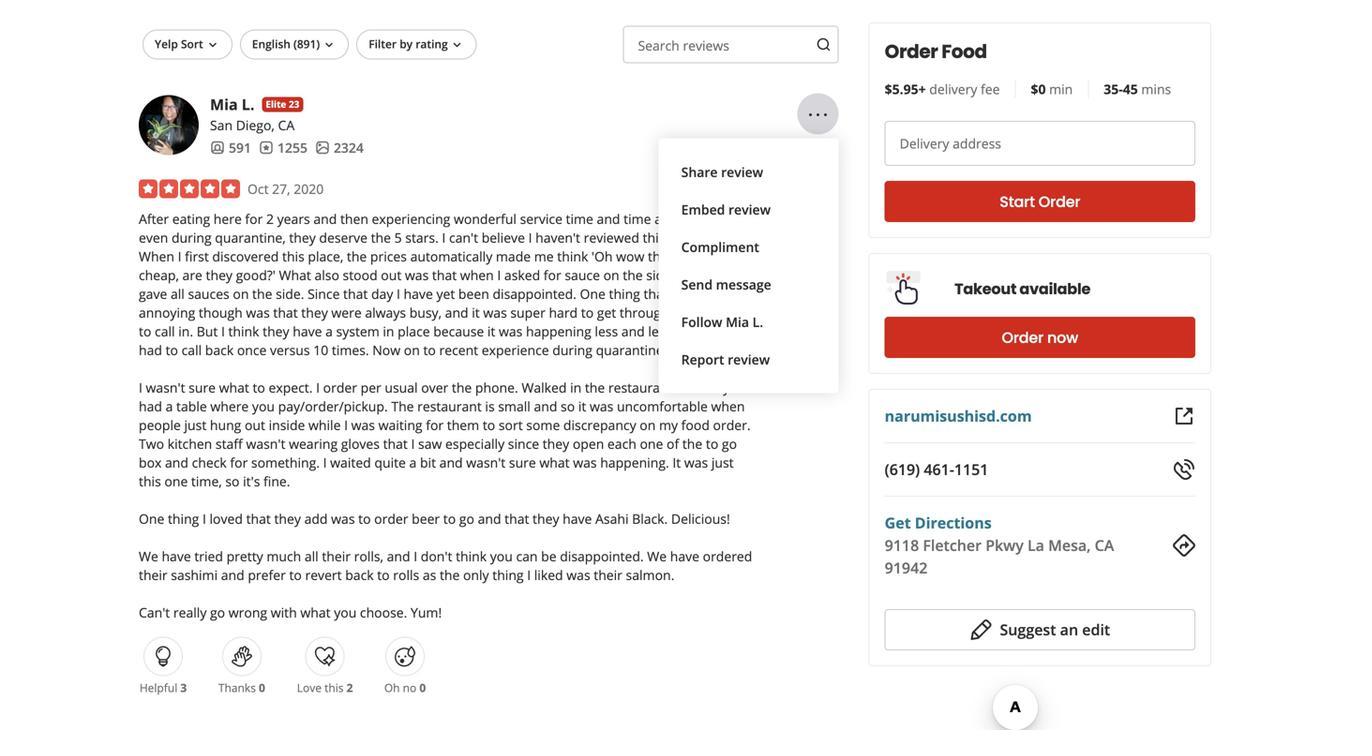 Task type: vqa. For each thing, say whether or not it's contained in the screenshot.
Report
yes



Task type: locate. For each thing, give the bounding box(es) containing it.
1 vertical spatial only
[[463, 566, 489, 584]]

happening.
[[600, 454, 669, 472]]

go inside the i wasn't sure what to expect. i order per usual over the phone. walked in the restaurant and they had a table where you pay/order/pickup. the restaurant is small and so it was uncomfortable when people just hung out inside while i was waiting for them to sort some discrepancy on my food order. two kitchen staff wasn't wearing gloves that i saw especially since they open each one of the to go box and check for something. i waited quite a bit and wasn't sure what was happening. it was just this one time, so it's fine.
[[722, 435, 737, 453]]

much
[[267, 548, 301, 565]]

and up the because
[[445, 304, 469, 322]]

are
[[710, 247, 730, 265], [182, 266, 203, 284]]

order
[[885, 38, 938, 65], [1039, 191, 1081, 212], [1002, 327, 1044, 348]]

16 friends v2 image
[[210, 140, 225, 155]]

l.
[[242, 94, 255, 114], [753, 313, 764, 331]]

gave
[[139, 285, 167, 303]]

2 vertical spatial review
[[728, 351, 770, 368]]

they up versus
[[263, 323, 289, 340]]

16 photos v2 image
[[315, 140, 330, 155]]

1 horizontal spatial sure
[[509, 454, 536, 472]]

while
[[309, 416, 341, 434]]

their inside after eating here for 2 years and then experiencing wonderful service time and time again again even during quarantine, they deserve the 5 stars. i can't believe i haven't reviewed this place yet. when i first discovered this place, the prices automatically made me think 'oh wow their rolls are cheap, are they good?' what also stood out was that when i asked for sauce on the side, they really gave all sauces on the side. since that day i have yet been disappointed. one thing that was annoying though was that they were always busy, and it was super hard to get through sometimes to call in. but i think they have a system in place because it was happening less and less and i only had to call back once versus 10 times. now on to recent experience during quarantine.
[[648, 247, 677, 265]]

1 vertical spatial l.
[[753, 313, 764, 331]]

share review
[[682, 163, 764, 181]]

2 time from the left
[[624, 210, 651, 228]]

thing
[[609, 285, 640, 303], [168, 510, 199, 528], [493, 566, 524, 584]]

2 vertical spatial wasn't
[[466, 454, 506, 472]]

0 horizontal spatial (0 reactions) element
[[259, 680, 265, 696]]

review for embed review
[[729, 201, 771, 218]]

0 horizontal spatial you
[[252, 398, 275, 415]]

the
[[371, 229, 391, 247], [347, 247, 367, 265], [623, 266, 643, 284], [252, 285, 272, 303], [452, 379, 472, 397], [585, 379, 605, 397], [683, 435, 703, 453], [440, 566, 460, 584]]

0 horizontal spatial out
[[245, 416, 265, 434]]

0 vertical spatial really
[[708, 266, 741, 284]]

16 chevron down v2 image inside yelp sort dropdown button
[[205, 38, 220, 53]]

2 again from the left
[[691, 210, 725, 228]]

1 horizontal spatial time
[[624, 210, 651, 228]]

2
[[266, 210, 274, 228], [347, 680, 353, 696]]

one down box
[[139, 510, 164, 528]]

especially
[[446, 435, 505, 453]]

0 vertical spatial mia
[[210, 94, 238, 114]]

0 horizontal spatial in
[[383, 323, 394, 340]]

thing left loved
[[168, 510, 199, 528]]

their left salmon.
[[594, 566, 623, 584]]

1 vertical spatial out
[[245, 416, 265, 434]]

now
[[373, 341, 401, 359]]

2 horizontal spatial go
[[722, 435, 737, 453]]

0 horizontal spatial 2
[[266, 210, 274, 228]]

it
[[472, 304, 480, 322], [488, 323, 496, 340], [579, 398, 586, 415]]

0 horizontal spatial 0
[[259, 680, 265, 696]]

have up "sashimi" at the left bottom
[[162, 548, 191, 565]]

menu
[[659, 138, 839, 393]]

over
[[421, 379, 449, 397]]

wrong
[[229, 604, 267, 622]]

2 vertical spatial think
[[456, 548, 487, 565]]

when up been
[[460, 266, 494, 284]]

gloves
[[341, 435, 380, 453]]

2 horizontal spatial thing
[[609, 285, 640, 303]]

mia inside button
[[726, 313, 749, 331]]

wonderful
[[454, 210, 517, 228]]

they up be
[[533, 510, 559, 528]]

thing up get
[[609, 285, 640, 303]]

compliment
[[682, 238, 760, 256]]

ca inside get directions 9118 fletcher pkwy la mesa, ca 91942
[[1095, 536, 1115, 556]]

0 vertical spatial call
[[155, 323, 175, 340]]

this up what
[[282, 247, 305, 265]]

get directions link
[[885, 513, 992, 533]]

english
[[252, 36, 291, 51]]

it down been
[[472, 304, 480, 322]]

saw
[[418, 435, 442, 453]]

0 horizontal spatial only
[[463, 566, 489, 584]]

sure up table
[[189, 379, 216, 397]]

2 horizontal spatial what
[[540, 454, 570, 472]]

0 horizontal spatial during
[[172, 229, 212, 247]]

for up quarantine,
[[245, 210, 263, 228]]

all up revert
[[305, 548, 319, 565]]

that
[[432, 266, 457, 284], [343, 285, 368, 303], [644, 285, 668, 303], [273, 304, 298, 322], [383, 435, 408, 453], [246, 510, 271, 528], [505, 510, 529, 528]]

1 16 chevron down v2 image from the left
[[205, 38, 220, 53]]

mins
[[1142, 80, 1172, 98]]

2 16 chevron down v2 image from the left
[[322, 38, 337, 53]]

i down can
[[527, 566, 531, 584]]

it's
[[243, 473, 260, 490]]

0 vertical spatial all
[[171, 285, 185, 303]]

2 vertical spatial thing
[[493, 566, 524, 584]]

are down first at the left top of page
[[182, 266, 203, 284]]

0 vertical spatial 2
[[266, 210, 274, 228]]

sometimes
[[673, 304, 740, 322]]

1 vertical spatial during
[[553, 341, 593, 359]]

2 horizontal spatial think
[[557, 247, 588, 265]]

0 horizontal spatial really
[[173, 604, 207, 622]]

go left wrong
[[210, 604, 225, 622]]

1 vertical spatial it
[[488, 323, 496, 340]]

delivery
[[900, 135, 950, 152]]

this
[[643, 229, 665, 247], [282, 247, 305, 265], [139, 473, 161, 490], [325, 680, 344, 696]]

1 horizontal spatial out
[[381, 266, 402, 284]]

10
[[313, 341, 328, 359]]

i left saw
[[411, 435, 415, 453]]

0 horizontal spatial just
[[184, 416, 207, 434]]

1 horizontal spatial a
[[326, 323, 333, 340]]

1 horizontal spatial again
[[691, 210, 725, 228]]

mia up san
[[210, 94, 238, 114]]

1 vertical spatial when
[[711, 398, 745, 415]]

461-
[[924, 460, 955, 480]]

16 chevron down v2 image
[[205, 38, 220, 53], [322, 38, 337, 53]]

0 vertical spatial only
[[709, 323, 735, 340]]

24 directions v2 image
[[1173, 535, 1196, 557]]

1 vertical spatial a
[[166, 398, 173, 415]]

oh
[[384, 680, 400, 696]]

1 time from the left
[[566, 210, 594, 228]]

was right liked
[[567, 566, 591, 584]]

all inside after eating here for 2 years and then experiencing wonderful service time and time again again even during quarantine, they deserve the 5 stars. i can't believe i haven't reviewed this place yet. when i first discovered this place, the prices automatically made me think 'oh wow their rolls are cheap, are they good?' what also stood out was that when i asked for sauce on the side, they really gave all sauces on the side. since that day i have yet been disappointed. one thing that was annoying though was that they were always busy, and it was super hard to get through sometimes to call in. but i think they have a system in place because it was happening less and less and i only had to call back once versus 10 times. now on to recent experience during quarantine.
[[171, 285, 185, 303]]

2 we from the left
[[647, 548, 667, 565]]

really down the compliment
[[708, 266, 741, 284]]

restaurant up the 'uncomfortable'
[[609, 379, 673, 397]]

0 vertical spatial a
[[326, 323, 333, 340]]

0 horizontal spatial so
[[225, 473, 240, 490]]

0 vertical spatial you
[[252, 398, 275, 415]]

a inside after eating here for 2 years and then experiencing wonderful service time and time again again even during quarantine, they deserve the 5 stars. i can't believe i haven't reviewed this place yet. when i first discovered this place, the prices automatically made me think 'oh wow their rolls are cheap, are they good?' what also stood out was that when i asked for sauce on the side, they really gave all sauces on the side. since that day i have yet been disappointed. one thing that was annoying though was that they were always busy, and it was super hard to get through sometimes to call in. but i think they have a system in place because it was happening less and less and i only had to call back once versus 10 times. now on to recent experience during quarantine.
[[326, 323, 333, 340]]

0 right no
[[420, 680, 426, 696]]

order for food
[[885, 38, 938, 65]]

45
[[1123, 80, 1138, 98]]

versus
[[270, 341, 310, 359]]

in inside after eating here for 2 years and then experiencing wonderful service time and time again again even during quarantine, they deserve the 5 stars. i can't believe i haven't reviewed this place yet. when i first discovered this place, the prices automatically made me think 'oh wow their rolls are cheap, are they good?' what also stood out was that when i asked for sauce on the side, they really gave all sauces on the side. since that day i have yet been disappointed. one thing that was annoying though was that they were always busy, and it was super hard to get through sometimes to call in. but i think they have a system in place because it was happening less and less and i only had to call back once versus 10 times. now on to recent experience during quarantine.
[[383, 323, 394, 340]]

less down through
[[648, 323, 672, 340]]

2324
[[334, 139, 364, 156]]

ordered
[[703, 548, 753, 565]]

think up sauce
[[557, 247, 588, 265]]

out inside after eating here for 2 years and then experiencing wonderful service time and time again again even during quarantine, they deserve the 5 stars. i can't believe i haven't reviewed this place yet. when i first discovered this place, the prices automatically made me think 'oh wow their rolls are cheap, are they good?' what also stood out was that when i asked for sauce on the side, they really gave all sauces on the side. since that day i have yet been disappointed. one thing that was annoying though was that they were always busy, and it was super hard to get through sometimes to call in. but i think they have a system in place because it was happening less and less and i only had to call back once versus 10 times. now on to recent experience during quarantine.
[[381, 266, 402, 284]]

ca inside elite 23 san diego, ca
[[278, 116, 295, 134]]

back
[[205, 341, 234, 359], [345, 566, 374, 584]]

(0 reactions) element right thanks
[[259, 680, 265, 696]]

ca
[[278, 116, 295, 134], [1095, 536, 1115, 556]]

one inside after eating here for 2 years and then experiencing wonderful service time and time again again even during quarantine, they deserve the 5 stars. i can't believe i haven't reviewed this place yet. when i first discovered this place, the prices automatically made me think 'oh wow their rolls are cheap, are they good?' what also stood out was that when i asked for sauce on the side, they really gave all sauces on the side. since that day i have yet been disappointed. one thing that was annoying though was that they were always busy, and it was super hard to get through sometimes to call in. but i think they have a system in place because it was happening less and less and i only had to call back once versus 10 times. now on to recent experience during quarantine.
[[580, 285, 606, 303]]

1 vertical spatial mia
[[726, 313, 749, 331]]

1 horizontal spatial go
[[459, 510, 475, 528]]

0 vertical spatial rolls
[[680, 247, 706, 265]]

place down busy,
[[398, 323, 430, 340]]

have
[[404, 285, 433, 303], [293, 323, 322, 340], [563, 510, 592, 528], [162, 548, 191, 565], [670, 548, 700, 565]]

1 vertical spatial back
[[345, 566, 374, 584]]

min
[[1050, 80, 1073, 98]]

stood
[[343, 266, 378, 284]]

restaurant
[[609, 379, 673, 397], [418, 398, 482, 415]]

(0 reactions) element right no
[[420, 680, 426, 696]]

have up 10 in the top left of the page
[[293, 323, 322, 340]]

quarantine,
[[215, 229, 286, 247]]

order inside the i wasn't sure what to expect. i order per usual over the phone. walked in the restaurant and they had a table where you pay/order/pickup. the restaurant is small and so it was uncomfortable when people just hung out inside while i was waiting for them to sort some discrepancy on my food order. two kitchen staff wasn't wearing gloves that i saw especially since they open each one of the to go box and check for something. i waited quite a bit and wasn't sure what was happening. it was just this one time, so it's fine.
[[323, 379, 357, 397]]

1 horizontal spatial wasn't
[[246, 435, 286, 453]]

share review button
[[674, 153, 824, 191]]

call down in.
[[182, 341, 202, 359]]

helpful
[[140, 680, 178, 696]]

go down order.
[[722, 435, 737, 453]]

review up the compliment button
[[729, 201, 771, 218]]

2020
[[294, 180, 324, 198]]

i left don't at the left of the page
[[414, 548, 417, 565]]

for
[[245, 210, 263, 228], [544, 266, 562, 284], [426, 416, 444, 434], [230, 454, 248, 472]]

1 0 from the left
[[259, 680, 265, 696]]

0 horizontal spatial place
[[398, 323, 430, 340]]

(2 reactions) element
[[347, 680, 353, 696]]

just down order.
[[712, 454, 734, 472]]

so down walked
[[561, 398, 575, 415]]

1 had from the top
[[139, 341, 162, 359]]

2 right the love
[[347, 680, 353, 696]]

fee
[[981, 80, 1000, 98]]

i left can't
[[442, 229, 446, 247]]

think up once
[[228, 323, 259, 340]]

less down get
[[595, 323, 618, 340]]

2 vertical spatial go
[[210, 604, 225, 622]]

sauce
[[565, 266, 600, 284]]

'oh
[[592, 247, 613, 265]]

in right walked
[[570, 379, 582, 397]]

0 vertical spatial out
[[381, 266, 402, 284]]

in
[[383, 323, 394, 340], [570, 379, 582, 397]]

1 horizontal spatial rolls
[[680, 247, 706, 265]]

1 horizontal spatial really
[[708, 266, 741, 284]]

0 vertical spatial thing
[[609, 285, 640, 303]]

order right start
[[1039, 191, 1081, 212]]

love
[[297, 680, 322, 696]]

start order
[[1000, 191, 1081, 212]]

sure down since
[[509, 454, 536, 472]]

1 (0 reactions) element from the left
[[259, 680, 265, 696]]

0 horizontal spatial one
[[139, 510, 164, 528]]

1 horizontal spatial restaurant
[[609, 379, 673, 397]]

and up the 'uncomfortable'
[[676, 379, 700, 397]]

1 vertical spatial all
[[305, 548, 319, 565]]

call down annoying
[[155, 323, 175, 340]]

0 vertical spatial sure
[[189, 379, 216, 397]]

wasn't up table
[[146, 379, 185, 397]]

i right while
[[344, 416, 348, 434]]

just down table
[[184, 416, 207, 434]]

  text field
[[623, 26, 839, 63]]

hard
[[549, 304, 578, 322]]

again down share
[[655, 210, 688, 228]]

think inside we have tried pretty much all their rolls, and i don't think you can be disappointed. we have ordered their sashimi and prefer to revert back to rolls as the only thing i liked was their salmon.
[[456, 548, 487, 565]]

food
[[682, 416, 710, 434]]

on left my
[[640, 416, 656, 434]]

report review
[[682, 351, 770, 368]]

what up where
[[219, 379, 249, 397]]

delivery
[[930, 80, 978, 98]]

0 horizontal spatial ca
[[278, 116, 295, 134]]

1 vertical spatial sure
[[509, 454, 536, 472]]

i right day
[[397, 285, 400, 303]]

0 vertical spatial during
[[172, 229, 212, 247]]

1 horizontal spatial we
[[647, 548, 667, 565]]

review for share review
[[721, 163, 764, 181]]

1 vertical spatial ca
[[1095, 536, 1115, 556]]

0 vertical spatial back
[[205, 341, 234, 359]]

time up reviewed
[[624, 210, 651, 228]]

2 vertical spatial it
[[579, 398, 586, 415]]

hung
[[210, 416, 241, 434]]

discrepancy
[[564, 416, 637, 434]]

open
[[573, 435, 604, 453]]

on
[[604, 266, 620, 284], [233, 285, 249, 303], [404, 341, 420, 359], [640, 416, 656, 434]]

order
[[323, 379, 357, 397], [374, 510, 408, 528]]

0 horizontal spatial l.
[[242, 94, 255, 114]]

can
[[516, 548, 538, 565]]

was
[[405, 266, 429, 284], [672, 285, 696, 303], [246, 304, 270, 322], [483, 304, 507, 322], [499, 323, 523, 340], [590, 398, 614, 415], [351, 416, 375, 434], [573, 454, 597, 472], [685, 454, 708, 472], [331, 510, 355, 528], [567, 566, 591, 584]]

2 (0 reactions) element from the left
[[420, 680, 426, 696]]

16 chevron down v2 image right sort
[[205, 38, 220, 53]]

(0 reactions) element
[[259, 680, 265, 696], [420, 680, 426, 696]]

1 vertical spatial call
[[182, 341, 202, 359]]

1 vertical spatial had
[[139, 398, 162, 415]]

disappointed. inside after eating here for 2 years and then experiencing wonderful service time and time again again even during quarantine, they deserve the 5 stars. i can't believe i haven't reviewed this place yet. when i first discovered this place, the prices automatically made me think 'oh wow their rolls are cheap, are they good?' what also stood out was that when i asked for sauce on the side, they really gave all sauces on the side. since that day i have yet been disappointed. one thing that was annoying though was that they were always busy, and it was super hard to get through sometimes to call in. but i think they have a system in place because it was happening less and less and i only had to call back once versus 10 times. now on to recent experience during quarantine.
[[493, 285, 577, 303]]

out inside the i wasn't sure what to expect. i order per usual over the phone. walked in the restaurant and they had a table where you pay/order/pickup. the restaurant is small and so it was uncomfortable when people just hung out inside while i was waiting for them to sort some discrepancy on my food order. two kitchen staff wasn't wearing gloves that i saw especially since they open each one of the to go box and check for something. i waited quite a bit and wasn't sure what was happening. it was just this one time, so it's fine.
[[245, 416, 265, 434]]

order inside button
[[1039, 191, 1081, 212]]

2 vertical spatial order
[[1002, 327, 1044, 348]]

1 horizontal spatial (0 reactions) element
[[420, 680, 426, 696]]

0 vertical spatial go
[[722, 435, 737, 453]]

1 vertical spatial order
[[1039, 191, 1081, 212]]

order left now
[[1002, 327, 1044, 348]]

then
[[340, 210, 369, 228]]

was inside we have tried pretty much all their rolls, and i don't think you can be disappointed. we have ordered their sashimi and prefer to revert back to rolls as the only thing i liked was their salmon.
[[567, 566, 591, 584]]

rolls inside we have tried pretty much all their rolls, and i don't think you can be disappointed. we have ordered their sashimi and prefer to revert back to rolls as the only thing i liked was their salmon.
[[393, 566, 419, 584]]

had down annoying
[[139, 341, 162, 359]]

this inside the i wasn't sure what to expect. i order per usual over the phone. walked in the restaurant and they had a table where you pay/order/pickup. the restaurant is small and so it was uncomfortable when people just hung out inside while i was waiting for them to sort some discrepancy on my food order. two kitchen staff wasn't wearing gloves that i saw especially since they open each one of the to go box and check for something. i waited quite a bit and wasn't sure what was happening. it was just this one time, so it's fine.
[[139, 473, 161, 490]]

0 horizontal spatial all
[[171, 285, 185, 303]]

mia l.
[[210, 94, 255, 114]]

that down "side," at the left of the page
[[644, 285, 668, 303]]

start order button
[[885, 181, 1196, 222]]

times.
[[332, 341, 369, 359]]

mia right follow at the right of the page
[[726, 313, 749, 331]]

2 horizontal spatial you
[[490, 548, 513, 565]]

3
[[180, 680, 187, 696]]

i left "asked"
[[497, 266, 501, 284]]

after
[[139, 210, 169, 228]]

1 vertical spatial wasn't
[[246, 435, 286, 453]]

liked
[[534, 566, 563, 584]]

1 vertical spatial so
[[225, 473, 240, 490]]

0 vertical spatial when
[[460, 266, 494, 284]]

rolls left as
[[393, 566, 419, 584]]

place left "yet."
[[669, 229, 701, 247]]

wasn't down especially
[[466, 454, 506, 472]]

per
[[361, 379, 382, 397]]

91942
[[885, 558, 928, 578]]

and up the deserve
[[314, 210, 337, 228]]

reviews element
[[259, 138, 308, 157]]

1 horizontal spatial l.
[[753, 313, 764, 331]]

delivery address
[[900, 135, 1002, 152]]

review up embed review button
[[721, 163, 764, 181]]

16 chevron down v2 image inside english (891) popup button
[[322, 38, 337, 53]]

usual
[[385, 379, 418, 397]]

(3 reactions) element
[[180, 680, 187, 696]]

on inside the i wasn't sure what to expect. i order per usual over the phone. walked in the restaurant and they had a table where you pay/order/pickup. the restaurant is small and so it was uncomfortable when people just hung out inside while i was waiting for them to sort some discrepancy on my food order. two kitchen staff wasn't wearing gloves that i saw especially since they open each one of the to go box and check for something. i waited quite a bit and wasn't sure what was happening. it was just this one time, so it's fine.
[[640, 416, 656, 434]]

pkwy
[[986, 536, 1024, 556]]

1 horizontal spatial call
[[182, 341, 202, 359]]

prices
[[370, 247, 407, 265]]

0 vertical spatial review
[[721, 163, 764, 181]]

1 horizontal spatial think
[[456, 548, 487, 565]]

1 vertical spatial disappointed.
[[560, 548, 644, 565]]

review down the follow mia l. button
[[728, 351, 770, 368]]

we up can't
[[139, 548, 158, 565]]

la
[[1028, 536, 1045, 556]]

the up discrepancy
[[585, 379, 605, 397]]

i left first at the left top of page
[[178, 247, 182, 265]]

0 horizontal spatial mia
[[210, 94, 238, 114]]

l. up the diego,
[[242, 94, 255, 114]]

1 vertical spatial in
[[570, 379, 582, 397]]

that up can
[[505, 510, 529, 528]]

we have tried pretty much all their rolls, and i don't think you can be disappointed. we have ordered their sashimi and prefer to revert back to rolls as the only thing i liked was their salmon.
[[139, 548, 753, 584]]

really inside after eating here for 2 years and then experiencing wonderful service time and time again again even during quarantine, they deserve the 5 stars. i can't believe i haven't reviewed this place yet. when i first discovered this place, the prices automatically made me think 'oh wow their rolls are cheap, are they good?' what also stood out was that when i asked for sauce on the side, they really gave all sauces on the side. since that day i have yet been disappointed. one thing that was annoying though was that they were always busy, and it was super hard to get through sometimes to call in. but i think they have a system in place because it was happening less and less and i only had to call back once versus 10 times. now on to recent experience during quarantine.
[[708, 266, 741, 284]]

that inside the i wasn't sure what to expect. i order per usual over the phone. walked in the restaurant and they had a table where you pay/order/pickup. the restaurant is small and so it was uncomfortable when people just hung out inside while i was waiting for them to sort some discrepancy on my food order. two kitchen staff wasn't wearing gloves that i saw especially since they open each one of the to go box and check for something. i waited quite a bit and wasn't sure what was happening. it was just this one time, so it's fine.
[[383, 435, 408, 453]]

edit
[[1083, 620, 1111, 640]]

2 had from the top
[[139, 398, 162, 415]]

their up revert
[[322, 548, 351, 565]]

0 horizontal spatial rolls
[[393, 566, 419, 584]]

0 vertical spatial in
[[383, 323, 394, 340]]

1 horizontal spatial so
[[561, 398, 575, 415]]

thing inside after eating here for 2 years and then experiencing wonderful service time and time again again even during quarantine, they deserve the 5 stars. i can't believe i haven't reviewed this place yet. when i first discovered this place, the prices automatically made me think 'oh wow their rolls are cheap, are they good?' what also stood out was that when i asked for sauce on the side, they really gave all sauces on the side. since that day i have yet been disappointed. one thing that was annoying though was that they were always busy, and it was super hard to get through sometimes to call in. but i think they have a system in place because it was happening less and less and i only had to call back once versus 10 times. now on to recent experience during quarantine.
[[609, 285, 640, 303]]

0 vertical spatial ca
[[278, 116, 295, 134]]

an
[[1060, 620, 1079, 640]]

1 vertical spatial think
[[228, 323, 259, 340]]

it inside the i wasn't sure what to expect. i order per usual over the phone. walked in the restaurant and they had a table where you pay/order/pickup. the restaurant is small and so it was uncomfortable when people just hung out inside while i was waiting for them to sort some discrepancy on my food order. two kitchen staff wasn't wearing gloves that i saw especially since they open each one of the to go box and check for something. i waited quite a bit and wasn't sure what was happening. it was just this one time, so it's fine.
[[579, 398, 586, 415]]

Order delivery text field
[[885, 121, 1196, 166]]

restaurant up the them
[[418, 398, 482, 415]]

during down eating
[[172, 229, 212, 247]]

0 horizontal spatial back
[[205, 341, 234, 359]]

0 vertical spatial it
[[472, 304, 480, 322]]

order up $5.95+
[[885, 38, 938, 65]]

experience
[[482, 341, 549, 359]]

1 vertical spatial one
[[139, 510, 164, 528]]

0 horizontal spatial we
[[139, 548, 158, 565]]

0 horizontal spatial are
[[182, 266, 203, 284]]

during
[[172, 229, 212, 247], [553, 341, 593, 359]]

one
[[580, 285, 606, 303], [139, 510, 164, 528]]

back down but at the top
[[205, 341, 234, 359]]

i down sometimes
[[702, 323, 706, 340]]

think right don't at the left of the page
[[456, 548, 487, 565]]

review inside button
[[729, 201, 771, 218]]



Task type: describe. For each thing, give the bounding box(es) containing it.
16 review v2 image
[[259, 140, 274, 155]]

get
[[597, 304, 616, 322]]

and up quarantine.
[[622, 323, 645, 340]]

this up wow
[[643, 229, 665, 247]]

expect.
[[269, 379, 313, 397]]

they down years
[[289, 229, 316, 247]]

time,
[[191, 473, 222, 490]]

be
[[541, 548, 557, 565]]

0 horizontal spatial a
[[166, 398, 173, 415]]

cheap,
[[139, 266, 179, 284]]

0 vertical spatial think
[[557, 247, 588, 265]]

as
[[423, 566, 436, 584]]

elite
[[266, 98, 286, 111]]

friends element
[[210, 138, 251, 157]]

search image
[[817, 37, 832, 52]]

experiencing
[[372, 210, 451, 228]]

was down prices
[[405, 266, 429, 284]]

(0 reactions) element for oh no 0
[[420, 680, 426, 696]]

they up sauces
[[206, 266, 233, 284]]

and right beer
[[478, 510, 501, 528]]

that down side.
[[273, 304, 298, 322]]

the right over
[[452, 379, 472, 397]]

yelp sort
[[155, 36, 203, 51]]

1 horizontal spatial one
[[640, 435, 663, 453]]

only inside after eating here for 2 years and then experiencing wonderful service time and time again again even during quarantine, they deserve the 5 stars. i can't believe i haven't reviewed this place yet. when i first discovered this place, the prices automatically made me think 'oh wow their rolls are cheap, are they good?' what also stood out was that when i asked for sauce on the side, they really gave all sauces on the side. since that day i have yet been disappointed. one thing that was annoying though was that they were always busy, and it was super hard to get through sometimes to call in. but i think they have a system in place because it was happening less and less and i only had to call back once versus 10 times. now on to recent experience during quarantine.
[[709, 323, 735, 340]]

small
[[498, 398, 531, 415]]

16 chevron down v2 image for sort
[[205, 38, 220, 53]]

had inside the i wasn't sure what to expect. i order per usual over the phone. walked in the restaurant and they had a table where you pay/order/pickup. the restaurant is small and so it was uncomfortable when people just hung out inside while i was waiting for them to sort some discrepancy on my food order. two kitchen staff wasn't wearing gloves that i saw especially since they open each one of the to go box and check for something. i waited quite a bit and wasn't sure what was happening. it was just this one time, so it's fine.
[[139, 398, 162, 415]]

embed
[[682, 201, 725, 218]]

order for now
[[1002, 327, 1044, 348]]

$0
[[1031, 80, 1046, 98]]

1 horizontal spatial during
[[553, 341, 593, 359]]

message
[[716, 276, 772, 293]]

was right the it
[[685, 454, 708, 472]]

for down staff at the bottom
[[230, 454, 248, 472]]

was down the open
[[573, 454, 597, 472]]

english (891) button
[[240, 29, 349, 59]]

oct
[[248, 180, 269, 198]]

0 vertical spatial are
[[710, 247, 730, 265]]

revert
[[305, 566, 342, 584]]

have left asahi
[[563, 510, 592, 528]]

after eating here for 2 years and then experiencing wonderful service time and time again again even during quarantine, they deserve the 5 stars. i can't believe i haven't reviewed this place yet. when i first discovered this place, the prices automatically made me think 'oh wow their rolls are cheap, are they good?' what also stood out was that when i asked for sauce on the side, they really gave all sauces on the side. since that day i have yet been disappointed. one thing that was annoying though was that they were always busy, and it was super hard to get through sometimes to call in. but i think they have a system in place because it was happening less and less and i only had to call back once versus 10 times. now on to recent experience during quarantine.
[[139, 210, 741, 359]]

when inside the i wasn't sure what to expect. i order per usual over the phone. walked in the restaurant and they had a table where you pay/order/pickup. the restaurant is small and so it was uncomfortable when people just hung out inside while i was waiting for them to sort some discrepancy on my food order. two kitchen staff wasn't wearing gloves that i saw especially since they open each one of the to go box and check for something. i waited quite a bit and wasn't sure what was happening. it was just this one time, so it's fine.
[[711, 398, 745, 415]]

follow mia l.
[[682, 313, 764, 331]]

follow mia l. button
[[674, 303, 824, 341]]

1 horizontal spatial it
[[488, 323, 496, 340]]

for down me on the top left of the page
[[544, 266, 562, 284]]

on down 'oh
[[604, 266, 620, 284]]

24 phone v2 image
[[1173, 459, 1196, 481]]

fletcher
[[923, 536, 982, 556]]

1 vertical spatial go
[[459, 510, 475, 528]]

reviewed
[[584, 229, 640, 247]]

0 horizontal spatial thing
[[168, 510, 199, 528]]

you inside the i wasn't sure what to expect. i order per usual over the phone. walked in the restaurant and they had a table where you pay/order/pickup. the restaurant is small and so it was uncomfortable when people just hung out inside while i was waiting for them to sort some discrepancy on my food order. two kitchen staff wasn't wearing gloves that i saw especially since they open each one of the to go box and check for something. i waited quite a bit and wasn't sure what was happening. it was just this one time, so it's fine.
[[252, 398, 275, 415]]

was down been
[[483, 304, 507, 322]]

1 vertical spatial what
[[540, 454, 570, 472]]

and down sometimes
[[675, 323, 699, 340]]

and down "pretty"
[[221, 566, 245, 584]]

0 vertical spatial just
[[184, 416, 207, 434]]

16 chevron down v2 image
[[450, 38, 465, 53]]

send message button
[[674, 266, 824, 303]]

0 horizontal spatial what
[[219, 379, 249, 397]]

they right "side," at the left of the page
[[678, 266, 705, 284]]

what
[[279, 266, 311, 284]]

photo of mia l. image
[[139, 95, 199, 155]]

choose.
[[360, 604, 407, 622]]

made
[[496, 247, 531, 265]]

1 vertical spatial just
[[712, 454, 734, 472]]

back inside after eating here for 2 years and then experiencing wonderful service time and time again again even during quarantine, they deserve the 5 stars. i can't believe i haven't reviewed this place yet. when i first discovered this place, the prices automatically made me think 'oh wow their rolls are cheap, are they good?' what also stood out was that when i asked for sauce on the side, they really gave all sauces on the side. since that day i have yet been disappointed. one thing that was annoying though was that they were always busy, and it was super hard to get through sometimes to call in. but i think they have a system in place because it was happening less and less and i only had to call back once versus 10 times. now on to recent experience during quarantine.
[[205, 341, 234, 359]]

1 less from the left
[[595, 323, 618, 340]]

since
[[308, 285, 340, 303]]

available
[[1020, 279, 1091, 300]]

san
[[210, 116, 233, 134]]

in inside the i wasn't sure what to expect. i order per usual over the phone. walked in the restaurant and they had a table where you pay/order/pickup. the restaurant is small and so it was uncomfortable when people just hung out inside while i was waiting for them to sort some discrepancy on my food order. two kitchen staff wasn't wearing gloves that i saw especially since they open each one of the to go box and check for something. i waited quite a bit and wasn't sure what was happening. it was just this one time, so it's fine.
[[570, 379, 582, 397]]

on right now
[[404, 341, 420, 359]]

(891)
[[294, 36, 320, 51]]

mesa,
[[1049, 536, 1091, 556]]

you inside we have tried pretty much all their rolls, and i don't think you can be disappointed. we have ordered their sashimi and prefer to revert back to rolls as the only thing i liked was their salmon.
[[490, 548, 513, 565]]

rolls inside after eating here for 2 years and then experiencing wonderful service time and time again again even during quarantine, they deserve the 5 stars. i can't believe i haven't reviewed this place yet. when i first discovered this place, the prices automatically made me think 'oh wow their rolls are cheap, are they good?' what also stood out was that when i asked for sauce on the side, they really gave all sauces on the side. since that day i have yet been disappointed. one thing that was annoying though was that they were always busy, and it was super hard to get through sometimes to call in. but i think they have a system in place because it was happening less and less and i only had to call back once versus 10 times. now on to recent experience during quarantine.
[[680, 247, 706, 265]]

system
[[336, 323, 380, 340]]

because
[[434, 323, 484, 340]]

eating
[[172, 210, 210, 228]]

was up experience
[[499, 323, 523, 340]]

1 we from the left
[[139, 548, 158, 565]]

1 vertical spatial are
[[182, 266, 203, 284]]

they left add on the left bottom of the page
[[274, 510, 301, 528]]

was up discrepancy
[[590, 398, 614, 415]]

helpful 3
[[140, 680, 187, 696]]

i up pay/order/pickup.
[[316, 379, 320, 397]]

they down since
[[301, 304, 328, 322]]

24 external link v2 image
[[1173, 405, 1196, 428]]

the left "5"
[[371, 229, 391, 247]]

on down the good?'
[[233, 285, 249, 303]]

i down service
[[529, 229, 532, 247]]

order.
[[713, 416, 751, 434]]

and right rolls,
[[387, 548, 410, 565]]

0 vertical spatial so
[[561, 398, 575, 415]]

back inside we have tried pretty much all their rolls, and i don't think you can be disappointed. we have ordered their sashimi and prefer to revert back to rolls as the only thing i liked was their salmon.
[[345, 566, 374, 584]]

always
[[365, 304, 406, 322]]

when inside after eating here for 2 years and then experiencing wonderful service time and time again again even during quarantine, they deserve the 5 stars. i can't believe i haven't reviewed this place yet. when i first discovered this place, the prices automatically made me think 'oh wow their rolls are cheap, are they good?' what also stood out was that when i asked for sauce on the side, they really gave all sauces on the side. since that day i have yet been disappointed. one thing that was annoying though was that they were always busy, and it was super hard to get through sometimes to call in. but i think they have a system in place because it was happening less and less and i only had to call back once versus 10 times. now on to recent experience during quarantine.
[[460, 266, 494, 284]]

1 horizontal spatial order
[[374, 510, 408, 528]]

sashimi
[[171, 566, 218, 584]]

menu containing share review
[[659, 138, 839, 393]]

don't
[[421, 548, 452, 565]]

the down food
[[683, 435, 703, 453]]

filter
[[369, 36, 397, 51]]

was right though
[[246, 304, 270, 322]]

service
[[520, 210, 563, 228]]

they down some
[[543, 435, 569, 453]]

was up gloves
[[351, 416, 375, 434]]

16 chevron down v2 image for (891)
[[322, 38, 337, 53]]

all inside we have tried pretty much all their rolls, and i don't think you can be disappointed. we have ordered their sashimi and prefer to revert back to rolls as the only thing i liked was their salmon.
[[305, 548, 319, 565]]

0 horizontal spatial think
[[228, 323, 259, 340]]

that up yet
[[432, 266, 457, 284]]

phone.
[[475, 379, 518, 397]]

and down kitchen
[[165, 454, 188, 472]]

only inside we have tried pretty much all their rolls, and i don't think you can be disappointed. we have ordered their sashimi and prefer to revert back to rolls as the only thing i liked was their salmon.
[[463, 566, 489, 584]]

that down stood
[[343, 285, 368, 303]]

bit
[[420, 454, 436, 472]]

l. inside button
[[753, 313, 764, 331]]

i right but at the top
[[221, 323, 225, 340]]

1 vertical spatial really
[[173, 604, 207, 622]]

food
[[942, 38, 987, 65]]

2 vertical spatial you
[[334, 604, 357, 622]]

elite 23 san diego, ca
[[210, 98, 300, 134]]

0 horizontal spatial go
[[210, 604, 225, 622]]

asahi
[[596, 510, 629, 528]]

review for report review
[[728, 351, 770, 368]]

mia l. link
[[210, 94, 255, 114]]

5 star rating image
[[139, 179, 240, 198]]

2 0 from the left
[[420, 680, 426, 696]]

was up sometimes
[[672, 285, 696, 303]]

35-
[[1104, 80, 1123, 98]]

the up stood
[[347, 247, 367, 265]]

thing inside we have tried pretty much all their rolls, and i don't think you can be disappointed. we have ordered their sashimi and prefer to revert back to rolls as the only thing i liked was their salmon.
[[493, 566, 524, 584]]

check
[[192, 454, 227, 472]]

thanks
[[218, 680, 256, 696]]

they down 'report review'
[[703, 379, 730, 397]]

i up people at bottom left
[[139, 379, 142, 397]]

no
[[403, 680, 417, 696]]

i left loved
[[203, 510, 206, 528]]

the inside we have tried pretty much all their rolls, and i don't think you can be disappointed. we have ordered their sashimi and prefer to revert back to rolls as the only thing i liked was their salmon.
[[440, 566, 460, 584]]

embed review
[[682, 201, 771, 218]]

order now
[[1002, 327, 1079, 348]]

have up salmon.
[[670, 548, 700, 565]]

their up can't
[[139, 566, 168, 584]]

place,
[[308, 247, 344, 265]]

1 horizontal spatial 2
[[347, 680, 353, 696]]

search reviews
[[638, 36, 730, 54]]

for up saw
[[426, 416, 444, 434]]

i down wearing
[[323, 454, 327, 472]]

2 inside after eating here for 2 years and then experiencing wonderful service time and time again again even during quarantine, they deserve the 5 stars. i can't believe i haven't reviewed this place yet. when i first discovered this place, the prices automatically made me think 'oh wow their rolls are cheap, are they good?' what also stood out was that when i asked for sauce on the side, they really gave all sauces on the side. since that day i have yet been disappointed. one thing that was annoying though was that they were always busy, and it was super hard to get through sometimes to call in. but i think they have a system in place because it was happening less and less and i only had to call back once versus 10 times. now on to recent experience during quarantine.
[[266, 210, 274, 228]]

and down walked
[[534, 398, 558, 415]]

was right add on the left bottom of the page
[[331, 510, 355, 528]]

uncomfortable
[[617, 398, 708, 415]]

yet.
[[704, 229, 727, 247]]

1 again from the left
[[655, 210, 688, 228]]

love this 2
[[297, 680, 353, 696]]

and right the bit
[[440, 454, 463, 472]]

the
[[391, 398, 414, 415]]

2 horizontal spatial a
[[409, 454, 417, 472]]

photos element
[[315, 138, 364, 157]]

diego,
[[236, 116, 275, 134]]

share
[[682, 163, 718, 181]]

day
[[371, 285, 393, 303]]

1151
[[955, 460, 989, 480]]

tried
[[194, 548, 223, 565]]

that right loved
[[246, 510, 271, 528]]

the down the good?'
[[252, 285, 272, 303]]

(619)
[[885, 460, 920, 480]]

24 pencil v2 image
[[970, 619, 993, 642]]

side.
[[276, 285, 304, 303]]

(0 reactions) element for thanks 0
[[259, 680, 265, 696]]

them
[[447, 416, 479, 434]]

1 horizontal spatial what
[[300, 604, 331, 622]]

once
[[237, 341, 267, 359]]

this left (2 reactions) element
[[325, 680, 344, 696]]

had inside after eating here for 2 years and then experiencing wonderful service time and time again again even during quarantine, they deserve the 5 stars. i can't believe i haven't reviewed this place yet. when i first discovered this place, the prices automatically made me think 'oh wow their rolls are cheap, are they good?' what also stood out was that when i asked for sauce on the side, they really gave all sauces on the side. since that day i have yet been disappointed. one thing that was annoying though was that they were always busy, and it was super hard to get through sometimes to call in. but i think they have a system in place because it was happening less and less and i only had to call back once versus 10 times. now on to recent experience during quarantine.
[[139, 341, 162, 359]]

and up reviewed
[[597, 210, 620, 228]]

can't
[[139, 604, 170, 622]]

1 vertical spatial place
[[398, 323, 430, 340]]

automatically
[[410, 247, 493, 265]]

the down wow
[[623, 266, 643, 284]]

1 vertical spatial restaurant
[[418, 398, 482, 415]]

happening
[[526, 323, 592, 340]]

takeout available
[[955, 279, 1091, 300]]

also
[[315, 266, 339, 284]]

quarantine.
[[596, 341, 667, 359]]

$0 min
[[1031, 80, 1073, 98]]

even
[[139, 229, 168, 247]]

box
[[139, 454, 162, 472]]

have up busy,
[[404, 285, 433, 303]]

0 vertical spatial place
[[669, 229, 701, 247]]

menu image
[[807, 104, 830, 126]]

2 less from the left
[[648, 323, 672, 340]]

fine.
[[264, 473, 290, 490]]

disappointed. inside we have tried pretty much all their rolls, and i don't think you can be disappointed. we have ordered their sashimi and prefer to revert back to rolls as the only thing i liked was their salmon.
[[560, 548, 644, 565]]

0 horizontal spatial one
[[165, 473, 188, 490]]

0 horizontal spatial wasn't
[[146, 379, 185, 397]]

address
[[953, 135, 1002, 152]]

salmon.
[[626, 566, 675, 584]]

sort
[[499, 416, 523, 434]]



